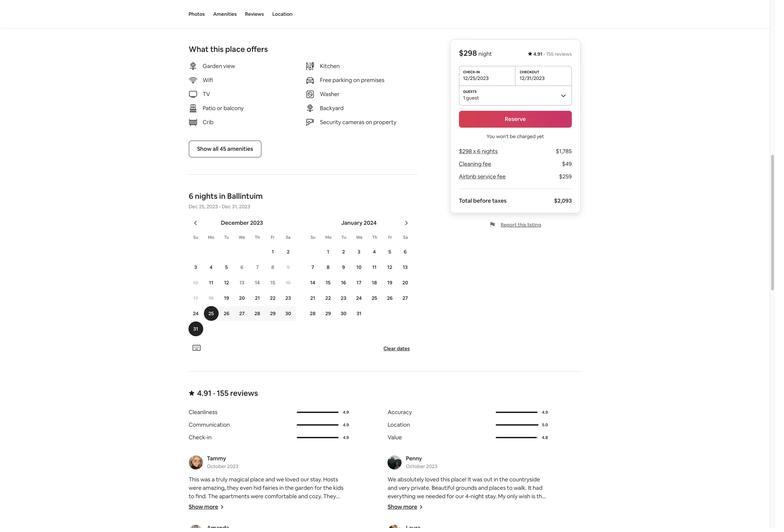 Task type: locate. For each thing, give the bounding box(es) containing it.
they
[[227, 484, 239, 492]]

of down history
[[532, 518, 538, 525]]

1 vertical spatial 26 button
[[219, 306, 234, 321]]

patio or balcony
[[203, 105, 244, 112]]

0 vertical spatial 4 button
[[367, 245, 382, 259]]

0 horizontal spatial 12
[[224, 280, 229, 286]]

on for parking
[[354, 77, 360, 84]]

list
[[186, 455, 584, 528]]

th down 2024
[[372, 235, 378, 240]]

show more button for were
[[189, 503, 224, 511]]

show more button down find. at the bottom of the page
[[189, 503, 224, 511]]

place up hid
[[250, 476, 264, 483]]

night left at
[[483, 518, 496, 525]]

2 was from the left
[[473, 476, 483, 483]]

we up fairies
[[277, 476, 284, 483]]

1 vertical spatial 18 button
[[204, 291, 219, 306]]

2 15 button from the left
[[321, 275, 336, 290]]

report
[[501, 222, 517, 228]]

0 vertical spatial stay.
[[311, 476, 322, 483]]

2 fr from the left
[[389, 235, 392, 240]]

1 30 from the left
[[286, 310, 291, 317]]

dec
[[189, 204, 198, 210], [222, 204, 231, 210]]

show
[[197, 145, 212, 153], [189, 503, 203, 511], [388, 503, 402, 511]]

amenities button
[[213, 0, 237, 28]]

that up castle,
[[537, 493, 548, 500]]

1 vertical spatial 31 button
[[188, 322, 204, 336]]

1 vertical spatial 19
[[224, 295, 229, 301]]

excellent
[[203, 501, 226, 509]]

met
[[442, 510, 453, 517]]

1 16 button from the left
[[281, 275, 296, 290]]

airbnb
[[459, 173, 477, 180]]

october for tammy
[[207, 463, 226, 470]]

0 horizontal spatial 5
[[225, 264, 228, 271]]

2 horizontal spatial 2
[[342, 249, 345, 255]]

evening
[[472, 510, 493, 517]]

1 loved from the left
[[285, 476, 300, 483]]

is up castle,
[[532, 493, 536, 500]]

1 horizontal spatial dec
[[222, 204, 231, 210]]

was left out
[[473, 476, 483, 483]]

0 vertical spatial nights
[[482, 148, 498, 155]]

castle,
[[524, 501, 541, 509]]

1 horizontal spatial 11 button
[[367, 260, 382, 275]]

31,
[[232, 204, 238, 210]]

we down "private."
[[417, 493, 425, 500]]

4.91 up 12/31/2023
[[534, 51, 543, 57]]

for
[[315, 484, 322, 492], [447, 493, 455, 500], [276, 501, 283, 509]]

$298
[[459, 48, 477, 58], [459, 148, 472, 155]]

october inside penny october 2023
[[406, 463, 425, 470]]

$298 for $298 night
[[459, 48, 477, 58]]

0 horizontal spatial 10
[[193, 280, 198, 286]]

appreciate
[[241, 518, 269, 525]]

29
[[270, 310, 276, 317], [326, 310, 331, 317]]

0 vertical spatial 18
[[372, 280, 377, 286]]

10 button
[[352, 260, 367, 275], [188, 275, 204, 290]]

14 button
[[250, 275, 265, 290], [305, 275, 321, 290]]

was right this
[[201, 476, 211, 483]]

patio
[[203, 105, 216, 112]]

2 october from the left
[[406, 463, 425, 470]]

1 vertical spatial 24 button
[[188, 306, 204, 321]]

1 su from the left
[[193, 235, 198, 240]]

1 horizontal spatial 30
[[341, 310, 347, 317]]

1 $298 from the top
[[459, 48, 477, 58]]

truly up the amazing,
[[216, 476, 228, 483]]

penny image
[[388, 456, 402, 470], [388, 456, 402, 470]]

1 horizontal spatial 22
[[326, 295, 331, 301]]

0 horizontal spatial 12 button
[[219, 275, 234, 290]]

in inside 6 nights in ballintuim dec 25, 2023 - dec 31, 2023
[[219, 191, 226, 201]]

it down time
[[291, 526, 295, 528]]

1 28 button from the left
[[250, 306, 265, 321]]

1 horizontal spatial 23
[[341, 295, 347, 301]]

0 vertical spatial night
[[479, 50, 492, 58]]

1 vertical spatial 4 button
[[204, 260, 219, 275]]

27 for the left "27" button
[[239, 310, 245, 317]]

1 horizontal spatial loved
[[426, 476, 440, 483]]

1 horizontal spatial 4
[[373, 249, 376, 255]]

truly down work
[[301, 526, 313, 528]]

a up bridge
[[525, 510, 528, 517]]

1 vertical spatial 20
[[239, 295, 245, 301]]

it down recommendations
[[243, 510, 247, 517]]

1 horizontal spatial on
[[366, 119, 372, 126]]

cleaning
[[459, 160, 482, 168]]

2 single beds
[[189, 4, 218, 11]]

2 show more button from the left
[[388, 503, 423, 511]]

1 23 from the left
[[286, 295, 291, 301]]

1 vertical spatial $298
[[459, 148, 472, 155]]

amenities
[[228, 145, 253, 153]]

0 vertical spatial 5
[[389, 249, 391, 255]]

4 for left '4' button
[[210, 264, 213, 271]]

is inside we absolutely loved this place! it was out in the countryside and very private. beautiful grounds and places to walk. it had everything we needed for our 4-night stay. my only wish is that we could have gotten a tour of the inside of the main castle, although john kindly met us one evening and gave us a history from the outside. we had dinner one night at the bridge of cally hotel (the only local restaurant), which
[[532, 493, 536, 500]]

1 horizontal spatial october
[[406, 463, 425, 470]]

to left find. at the bottom of the page
[[189, 493, 194, 500]]

4.91 · 155 reviews up 12/31/2023
[[534, 51, 572, 57]]

1 7 from the left
[[256, 264, 259, 271]]

0 horizontal spatial we
[[277, 476, 284, 483]]

fee up service at right
[[483, 160, 492, 168]]

4.9 for accuracy
[[542, 410, 548, 415]]

garden
[[295, 484, 314, 492]]

2 16 from the left
[[341, 280, 346, 286]]

155
[[547, 51, 554, 57], [217, 388, 229, 398]]

show more button for very
[[388, 503, 423, 511]]

2 mo from the left
[[326, 235, 332, 240]]

truly down great.
[[228, 518, 240, 525]]

tv
[[203, 91, 210, 98]]

we
[[239, 235, 245, 240], [356, 235, 363, 240], [388, 476, 397, 483], [434, 518, 442, 525]]

dec left 25,
[[189, 204, 198, 210]]

on right cameras
[[366, 119, 372, 126]]

show down everything
[[388, 503, 402, 511]]

location down accuracy
[[388, 421, 410, 429]]

2 button for december 2023
[[281, 245, 296, 259]]

2 29 button from the left
[[321, 306, 336, 321]]

2 14 button from the left
[[305, 275, 321, 290]]

2 7 from the left
[[312, 264, 314, 271]]

us down tour
[[454, 510, 460, 517]]

0 vertical spatial fee
[[483, 160, 492, 168]]

22 button
[[265, 291, 281, 306], [321, 291, 336, 306]]

more down everything
[[404, 503, 418, 511]]

place up view
[[225, 44, 245, 54]]

hosts
[[323, 476, 338, 483]]

one
[[461, 510, 471, 517], [472, 518, 482, 525]]

1 show more from the left
[[189, 503, 218, 511]]

1 horizontal spatial more
[[404, 503, 418, 511]]

show more button down everything
[[388, 503, 423, 511]]

work
[[304, 518, 317, 525]]

2 16 button from the left
[[336, 275, 352, 290]]

2 show more from the left
[[388, 503, 418, 511]]

fairy
[[250, 526, 261, 528]]

2 22 button from the left
[[321, 291, 336, 306]]

loved up beautiful
[[426, 476, 440, 483]]

21 for 1st 21 button from the right
[[311, 295, 315, 301]]

only up main
[[507, 493, 518, 500]]

1 horizontal spatial us
[[518, 510, 524, 517]]

our
[[301, 476, 309, 483], [456, 493, 464, 500]]

0 horizontal spatial 4.91 · 155 reviews
[[197, 388, 258, 398]]

0 horizontal spatial october
[[207, 463, 226, 470]]

4.91
[[534, 51, 543, 57], [197, 388, 212, 398]]

22 for second 22 button from right
[[270, 295, 276, 301]]

stay. up inside
[[486, 493, 497, 500]]

20
[[403, 280, 408, 286], [239, 295, 245, 301]]

show for tammy
[[189, 503, 203, 511]]

recommendations
[[227, 501, 274, 509]]

1 was from the left
[[201, 476, 211, 483]]

12 for top 12 button
[[388, 264, 393, 271]]

of
[[461, 501, 467, 509], [494, 501, 499, 509], [532, 518, 538, 525]]

1 vertical spatial night
[[471, 493, 484, 500]]

2 21 from the left
[[311, 295, 315, 301]]

gave inside the this was a truly magical place and we loved our stay.   hosts were amazing, they even hid fairies in the garden for the kids to find.  the apartments were comfortable and cozy.   they gave excellent recommendations for restaurants and walks. the location is great.  it is private, but still a short drive to many locations.  i can truly appreciate the time and work that has gone into restoring this fairy tale castle.  it is truly a la
[[189, 501, 201, 509]]

1 22 from the left
[[270, 295, 276, 301]]

0 horizontal spatial 155
[[217, 388, 229, 398]]

dec right -
[[222, 204, 231, 210]]

tammy image
[[189, 456, 203, 470], [189, 456, 203, 470]]

1 horizontal spatial 20
[[403, 280, 408, 286]]

stay.
[[311, 476, 322, 483], [486, 493, 497, 500]]

the down 4-
[[468, 501, 476, 509]]

1 15 button from the left
[[265, 275, 281, 290]]

of down the my
[[494, 501, 499, 509]]

2 1 button from the left
[[321, 245, 336, 259]]

1 horizontal spatial 5
[[389, 249, 391, 255]]

1 8 from the left
[[272, 264, 274, 271]]

stay. left hosts at the left of the page
[[311, 476, 322, 483]]

2023 right december
[[250, 219, 263, 227]]

2 30 from the left
[[341, 310, 347, 317]]

for inside we absolutely loved this place! it was out in the countryside and very private. beautiful grounds and places to walk. it had everything we needed for our 4-night stay. my only wish is that we could have gotten a tour of the inside of the main castle, although john kindly met us one evening and gave us a history from the outside. we had dinner one night at the bridge of cally hotel (the only local restaurant), which
[[447, 493, 455, 500]]

1 vertical spatial 26
[[224, 310, 230, 317]]

2 horizontal spatial to
[[507, 484, 513, 492]]

2 2 button from the left
[[336, 245, 352, 259]]

location
[[273, 11, 293, 17], [388, 421, 410, 429]]

one up dinner
[[461, 510, 471, 517]]

1 horizontal spatial 14 button
[[305, 275, 321, 290]]

on
[[354, 77, 360, 84], [366, 119, 372, 126]]

john
[[412, 510, 425, 517]]

show all 45 amenities
[[197, 145, 253, 153]]

show more down everything
[[388, 503, 418, 511]]

for up but
[[276, 501, 283, 509]]

calendar application
[[180, 212, 653, 343]]

$298 left x at the right of the page
[[459, 148, 472, 155]]

5.0 out of 5.0 image
[[496, 424, 539, 426], [496, 424, 539, 426]]

th down december 2023
[[255, 235, 260, 240]]

that down drive
[[318, 518, 329, 525]]

we inside the this was a truly magical place and we loved our stay.   hosts were amazing, they even hid fairies in the garden for the kids to find.  the apartments were comfortable and cozy.   they gave excellent recommendations for restaurants and walks. the location is great.  it is private, but still a short drive to many locations.  i can truly appreciate the time and work that has gone into restoring this fairy tale castle.  it is truly a la
[[277, 476, 284, 483]]

4 for '4' button to the right
[[373, 249, 376, 255]]

1
[[464, 95, 466, 101], [272, 249, 274, 255], [327, 249, 329, 255]]

show left all
[[197, 145, 212, 153]]

26
[[387, 295, 393, 301], [224, 310, 230, 317]]

0 horizontal spatial gave
[[189, 501, 201, 509]]

2023 left -
[[207, 204, 218, 210]]

0 vertical spatial on
[[354, 77, 360, 84]]

1 inside 'dropdown button'
[[464, 95, 466, 101]]

1 28 from the left
[[255, 310, 260, 317]]

1 horizontal spatial 13 button
[[398, 260, 413, 275]]

apartments
[[219, 493, 250, 500]]

4.9 out of 5.0 image
[[297, 412, 340, 413], [297, 412, 339, 413], [496, 412, 539, 413], [496, 412, 538, 413], [297, 424, 340, 426], [297, 424, 339, 426], [297, 437, 340, 438], [297, 437, 339, 438]]

4.9 for check-in
[[343, 435, 349, 441]]

beautiful
[[432, 484, 455, 492]]

the up locations. on the bottom left of page
[[189, 510, 199, 517]]

2 th from the left
[[372, 235, 378, 240]]

1 horizontal spatial 22 button
[[321, 291, 336, 306]]

1 29 button from the left
[[265, 306, 281, 321]]

october down penny
[[406, 463, 425, 470]]

28 button
[[250, 306, 265, 321], [305, 306, 321, 321]]

24 for 24 button to the top
[[356, 295, 362, 301]]

local
[[441, 526, 453, 528]]

1 horizontal spatial 21
[[311, 295, 315, 301]]

26 for the bottom 26 button
[[224, 310, 230, 317]]

2 7 button from the left
[[305, 260, 321, 275]]

0 vertical spatial to
[[507, 484, 513, 492]]

7 button
[[250, 260, 265, 275], [305, 260, 321, 275]]

1 horizontal spatial 7
[[312, 264, 314, 271]]

1 horizontal spatial 6 button
[[398, 245, 413, 259]]

8 for 2nd 8 button from right
[[272, 264, 274, 271]]

0 vertical spatial 31
[[357, 310, 362, 317]]

27 button
[[398, 291, 413, 306], [234, 306, 250, 321]]

0 vertical spatial 11
[[373, 264, 377, 271]]

2 sa from the left
[[404, 235, 408, 240]]

1 horizontal spatial 21 button
[[305, 291, 321, 306]]

16 for first 16 button from the right
[[341, 280, 346, 286]]

the
[[500, 476, 509, 483], [285, 484, 294, 492], [324, 484, 332, 492], [468, 501, 476, 509], [501, 501, 509, 509], [270, 518, 279, 525], [402, 518, 410, 525], [504, 518, 513, 525]]

0 horizontal spatial location
[[273, 11, 293, 17]]

1 8 button from the left
[[265, 260, 281, 275]]

night inside $298 night
[[479, 50, 492, 58]]

us up bridge
[[518, 510, 524, 517]]

2 28 from the left
[[310, 310, 316, 317]]

1 button for december 2023
[[265, 245, 281, 259]]

1 horizontal spatial 30 button
[[336, 306, 352, 321]]

2023 up 'magical'
[[227, 463, 239, 470]]

1 vertical spatial gave
[[505, 510, 517, 517]]

1 9 button from the left
[[281, 260, 296, 275]]

night up inside
[[471, 493, 484, 500]]

4.91 up the cleanliness
[[197, 388, 212, 398]]

$298 up 12/25/2023
[[459, 48, 477, 58]]

1 horizontal spatial 15
[[326, 280, 331, 286]]

4.9 for cleanliness
[[343, 410, 349, 415]]

in inside the this was a truly magical place and we loved our stay.   hosts were amazing, they even hid fairies in the garden for the kids to find.  the apartments were comfortable and cozy.   they gave excellent recommendations for restaurants and walks. the location is great.  it is private, but still a short drive to many locations.  i can truly appreciate the time and work that has gone into restoring this fairy tale castle.  it is truly a la
[[280, 484, 284, 492]]

1 14 from the left
[[255, 280, 260, 286]]

have
[[412, 501, 425, 509]]

service
[[478, 173, 497, 180]]

2 22 from the left
[[326, 295, 331, 301]]

loved inside we absolutely loved this place! it was out in the countryside and very private. beautiful grounds and places to walk. it had everything we needed for our 4-night stay. my only wish is that we could have gotten a tour of the inside of the main castle, although john kindly met us one evening and gave us a history from the outside. we had dinner one night at the bridge of cally hotel (the only local restaurant), which
[[426, 476, 440, 483]]

what
[[189, 44, 209, 54]]

23 button
[[281, 291, 296, 306], [336, 291, 352, 306]]

· up the cleanliness
[[213, 388, 215, 398]]

stay. inside we absolutely loved this place! it was out in the countryside and very private. beautiful grounds and places to walk. it had everything we needed for our 4-night stay. my only wish is that we could have gotten a tour of the inside of the main castle, although john kindly met us one evening and gave us a history from the outside. we had dinner one night at the bridge of cally hotel (the only local restaurant), which
[[486, 493, 497, 500]]

14
[[255, 280, 260, 286], [310, 280, 315, 286]]

listing
[[528, 222, 542, 228]]

10 for rightmost the 10 button
[[357, 264, 362, 271]]

8
[[272, 264, 274, 271], [327, 264, 330, 271]]

2 more from the left
[[404, 503, 418, 511]]

$298 for $298 x 6 nights
[[459, 148, 472, 155]]

20 button
[[398, 275, 413, 290], [234, 291, 250, 306]]

the up they
[[324, 484, 332, 492]]

1 us from the left
[[454, 510, 460, 517]]

1 21 from the left
[[255, 295, 260, 301]]

restaurants
[[284, 501, 314, 509]]

1 more from the left
[[204, 503, 218, 511]]

2 14 from the left
[[310, 280, 315, 286]]

this was a truly magical place and we loved our stay.   hosts were amazing, they even hid fairies in the garden for the kids to find.  the apartments were comfortable and cozy.   they gave excellent recommendations for restaurants and walks. the location is great.  it is private, but still a short drive to many locations.  i can truly appreciate the time and work that has gone into restoring this fairy tale castle.  it is truly a la
[[189, 476, 348, 528]]

0 horizontal spatial only
[[429, 526, 439, 528]]

october inside tammy october 2023
[[207, 463, 226, 470]]

1 2 button from the left
[[281, 245, 296, 259]]

0 vertical spatial 12 button
[[382, 260, 398, 275]]

4 button
[[367, 245, 382, 259], [204, 260, 219, 275]]

1 vertical spatial 18
[[209, 295, 214, 301]]

and down out
[[479, 484, 488, 492]]

our inside we absolutely loved this place! it was out in the countryside and very private. beautiful grounds and places to walk. it had everything we needed for our 4-night stay. my only wish is that we could have gotten a tour of the inside of the main castle, although john kindly met us one evening and gave us a history from the outside. we had dinner one night at the bridge of cally hotel (the only local restaurant), which
[[456, 493, 464, 500]]

yet
[[537, 133, 545, 140]]

0 horizontal spatial su
[[193, 235, 198, 240]]

0 horizontal spatial 14 button
[[250, 275, 265, 290]]

our left 4-
[[456, 493, 464, 500]]

place inside the this was a truly magical place and we loved our stay.   hosts were amazing, they even hid fairies in the garden for the kids to find.  the apartments were comfortable and cozy.   they gave excellent recommendations for restaurants and walks. the location is great.  it is private, but still a short drive to many locations.  i can truly appreciate the time and work that has gone into restoring this fairy tale castle.  it is truly a la
[[250, 476, 264, 483]]

out
[[484, 476, 493, 483]]

1 horizontal spatial 26 button
[[382, 291, 398, 306]]

0 horizontal spatial 16 button
[[281, 275, 296, 290]]

airbnb service fee button
[[459, 173, 506, 180]]

0 horizontal spatial 8 button
[[265, 260, 281, 275]]

show more for were
[[189, 503, 218, 511]]

1 horizontal spatial 17
[[357, 280, 362, 286]]

is down recommendations
[[248, 510, 252, 517]]

2 tu from the left
[[342, 235, 347, 240]]

walk.
[[514, 484, 527, 492]]

0 vertical spatial that
[[537, 493, 548, 500]]

on right parking
[[354, 77, 360, 84]]

1 horizontal spatial place
[[250, 476, 264, 483]]

in up -
[[219, 191, 226, 201]]

0 horizontal spatial for
[[276, 501, 283, 509]]

is up can
[[222, 510, 226, 517]]

had down countryside
[[533, 484, 543, 492]]

fee right service at right
[[498, 173, 506, 180]]

2 9 from the left
[[342, 264, 345, 271]]

1 vertical spatial 4
[[210, 264, 213, 271]]

1 vertical spatial reviews
[[230, 388, 258, 398]]

2023 up "private."
[[427, 463, 438, 470]]

2024
[[364, 219, 377, 227]]

dates
[[397, 346, 410, 352]]

0 vertical spatial we
[[277, 476, 284, 483]]

8 for second 8 button
[[327, 264, 330, 271]]

were down this
[[189, 484, 202, 492]]

october
[[207, 463, 226, 470], [406, 463, 425, 470]]

0 horizontal spatial 20 button
[[234, 291, 250, 306]]

for up tour
[[447, 493, 455, 500]]

the up hotel
[[402, 518, 410, 525]]

we up although
[[388, 501, 396, 509]]

25
[[372, 295, 377, 301], [209, 310, 214, 317]]

to left walk. at the right
[[507, 484, 513, 492]]

1 october from the left
[[207, 463, 226, 470]]

2 8 button from the left
[[321, 260, 336, 275]]

2 23 button from the left
[[336, 291, 352, 306]]

our inside the this was a truly magical place and we loved our stay.   hosts were amazing, they even hid fairies in the garden for the kids to find.  the apartments were comfortable and cozy.   they gave excellent recommendations for restaurants and walks. the location is great.  it is private, but still a short drive to many locations.  i can truly appreciate the time and work that has gone into restoring this fairy tale castle.  it is truly a la
[[301, 476, 309, 483]]

1 horizontal spatial 18
[[372, 280, 377, 286]]

1 dec from the left
[[189, 204, 198, 210]]

1 30 button from the left
[[281, 306, 296, 321]]

1 horizontal spatial 8 button
[[321, 260, 336, 275]]

4.9 for communication
[[343, 422, 349, 428]]

0 vertical spatial 26
[[387, 295, 393, 301]]

october down tammy
[[207, 463, 226, 470]]

show more down find. at the bottom of the page
[[189, 503, 218, 511]]

free parking on premises
[[320, 77, 385, 84]]

it up grounds
[[468, 476, 472, 483]]

22 for 1st 22 button from right
[[326, 295, 331, 301]]

4
[[373, 249, 376, 255], [210, 264, 213, 271]]

2 23 from the left
[[341, 295, 347, 301]]

2 $298 from the top
[[459, 148, 472, 155]]

to down walks.
[[327, 510, 333, 517]]

16 for second 16 button from right
[[286, 280, 291, 286]]

the up excellent
[[208, 493, 218, 500]]

nights inside 6 nights in ballintuim dec 25, 2023 - dec 31, 2023
[[195, 191, 218, 201]]

9
[[287, 264, 290, 271], [342, 264, 345, 271]]

gave down main
[[505, 510, 517, 517]]

1 29 from the left
[[270, 310, 276, 317]]

the right at
[[504, 518, 513, 525]]

4.9
[[343, 410, 349, 415], [542, 410, 548, 415], [343, 422, 349, 428], [343, 435, 349, 441]]

2 su from the left
[[311, 235, 316, 240]]

1 vertical spatial to
[[189, 493, 194, 500]]

1 show more button from the left
[[189, 503, 224, 511]]

had
[[533, 484, 543, 492], [443, 518, 453, 525]]

0 vertical spatial 3
[[358, 249, 361, 255]]

show inside button
[[197, 145, 212, 153]]

4.8
[[542, 435, 548, 441]]

only right (the
[[429, 526, 439, 528]]

28 for 2nd 28 button from right
[[255, 310, 260, 317]]

this inside we absolutely loved this place! it was out in the countryside and very private. beautiful grounds and places to walk. it had everything we needed for our 4-night stay. my only wish is that we could have gotten a tour of the inside of the main castle, although john kindly met us one evening and gave us a history from the outside. we had dinner one night at the bridge of cally hotel (the only local restaurant), which
[[441, 476, 450, 483]]

1 vertical spatial 27 button
[[234, 306, 250, 321]]

1 horizontal spatial 19 button
[[382, 275, 398, 290]]

1 horizontal spatial 155
[[547, 51, 554, 57]]

0 vertical spatial were
[[189, 484, 202, 492]]

22
[[270, 295, 276, 301], [326, 295, 331, 301]]

0 vertical spatial 25 button
[[367, 291, 382, 306]]

and up fairies
[[266, 476, 275, 483]]

1 horizontal spatial stay.
[[486, 493, 497, 500]]

21 for 1st 21 button from left
[[255, 295, 260, 301]]

7 for second 7 button from right
[[256, 264, 259, 271]]

1 1 button from the left
[[265, 245, 281, 259]]

0 horizontal spatial 20
[[239, 295, 245, 301]]

2 8 from the left
[[327, 264, 330, 271]]

1 16 from the left
[[286, 280, 291, 286]]

0 horizontal spatial tu
[[224, 235, 229, 240]]

2 us from the left
[[518, 510, 524, 517]]

in up comfortable at bottom
[[280, 484, 284, 492]]

2 loved from the left
[[426, 476, 440, 483]]

private.
[[411, 484, 431, 492]]

4.8 out of 5.0 image
[[496, 437, 539, 438], [496, 437, 537, 438]]

2023 right "31," in the left top of the page
[[239, 204, 250, 210]]

this left 'fairy'
[[239, 526, 248, 528]]

1 horizontal spatial were
[[251, 493, 264, 500]]

· up 12/31/2023
[[544, 51, 545, 57]]

nights up 25,
[[195, 191, 218, 201]]

was inside the this was a truly magical place and we loved our stay.   hosts were amazing, they even hid fairies in the garden for the kids to find.  the apartments were comfortable and cozy.   they gave excellent recommendations for restaurants and walks. the location is great.  it is private, but still a short drive to many locations.  i can truly appreciate the time and work that has gone into restoring this fairy tale castle.  it is truly a la
[[201, 476, 211, 483]]

18 for the leftmost 18 "button"
[[209, 295, 214, 301]]

1 for december 2023
[[272, 249, 274, 255]]

of right tour
[[461, 501, 467, 509]]

28 for second 28 button from the left
[[310, 310, 316, 317]]



Task type: describe. For each thing, give the bounding box(es) containing it.
property
[[374, 119, 397, 126]]

x
[[474, 148, 477, 155]]

-
[[219, 204, 221, 210]]

2 9 button from the left
[[336, 260, 352, 275]]

1 tu from the left
[[224, 235, 229, 240]]

24 for the left 24 button
[[193, 310, 199, 317]]

2 28 button from the left
[[305, 306, 321, 321]]

$298 x 6 nights
[[459, 148, 498, 155]]

but
[[274, 510, 283, 517]]

5.0
[[542, 422, 548, 428]]

$298 night
[[459, 48, 492, 58]]

1 7 button from the left
[[250, 260, 265, 275]]

0 horizontal spatial 17
[[193, 295, 198, 301]]

1 horizontal spatial reviews
[[555, 51, 572, 57]]

1 horizontal spatial for
[[315, 484, 322, 492]]

1 horizontal spatial 4 button
[[367, 245, 382, 259]]

1 vertical spatial 13 button
[[234, 275, 250, 290]]

1 vertical spatial we
[[417, 493, 425, 500]]

that inside we absolutely loved this place! it was out in the countryside and very private. beautiful grounds and places to walk. it had everything we needed for our 4-night stay. my only wish is that we could have gotten a tour of the inside of the main castle, although john kindly met us one evening and gave us a history from the outside. we had dinner one night at the bridge of cally hotel (the only local restaurant), which
[[537, 493, 548, 500]]

1 horizontal spatial 31 button
[[352, 306, 367, 321]]

1 vertical spatial the
[[189, 510, 199, 517]]

and up drive
[[315, 501, 325, 509]]

5 for left 5 button
[[225, 264, 228, 271]]

from
[[388, 518, 401, 525]]

1 22 button from the left
[[265, 291, 281, 306]]

1 th from the left
[[255, 235, 260, 240]]

$1,785
[[556, 148, 572, 155]]

is down the short
[[296, 526, 300, 528]]

we down january 2024
[[356, 235, 363, 240]]

december
[[221, 219, 249, 227]]

0 vertical spatial 19
[[388, 280, 393, 286]]

1 horizontal spatial one
[[472, 518, 482, 525]]

clear dates button
[[381, 343, 413, 355]]

1 vertical spatial 4.91
[[197, 388, 212, 398]]

1 vertical spatial fee
[[498, 173, 506, 180]]

amenities
[[213, 11, 237, 17]]

tammy
[[207, 455, 226, 462]]

be
[[510, 133, 516, 140]]

you won't be charged yet
[[487, 133, 545, 140]]

this left listing
[[518, 222, 527, 228]]

this up the 'garden view'
[[210, 44, 224, 54]]

2 dec from the left
[[222, 204, 231, 210]]

1 vertical spatial 11 button
[[204, 275, 219, 290]]

1 21 button from the left
[[250, 291, 265, 306]]

1 23 button from the left
[[281, 291, 296, 306]]

1 horizontal spatial 11
[[373, 264, 377, 271]]

many
[[334, 510, 348, 517]]

1 vertical spatial 3 button
[[188, 260, 204, 275]]

0 vertical spatial 18 button
[[367, 275, 382, 290]]

(the
[[417, 526, 427, 528]]

security cameras on property
[[320, 119, 397, 126]]

0 horizontal spatial 3
[[194, 264, 197, 271]]

1 horizontal spatial 4.91 · 155 reviews
[[534, 51, 572, 57]]

the up comfortable at bottom
[[285, 484, 294, 492]]

0 vertical spatial 13 button
[[398, 260, 413, 275]]

free
[[320, 77, 332, 84]]

2 15 from the left
[[326, 280, 331, 286]]

beds
[[207, 4, 218, 11]]

stay. inside the this was a truly magical place and we loved our stay.   hosts were amazing, they even hid fairies in the garden for the kids to find.  the apartments were comfortable and cozy.   they gave excellent recommendations for restaurants and walks. the location is great.  it is private, but still a short drive to many locations.  i can truly appreciate the time and work that has gone into restoring this fairy tale castle.  it is truly a la
[[311, 476, 322, 483]]

27 for "27" button to the top
[[403, 295, 408, 301]]

show for penny
[[388, 503, 402, 511]]

0 vertical spatial 27 button
[[398, 291, 413, 306]]

backyard
[[320, 105, 344, 112]]

1 horizontal spatial 20 button
[[398, 275, 413, 290]]

5 for topmost 5 button
[[389, 249, 391, 255]]

20 for the right 20 "button"
[[403, 280, 408, 286]]

outside.
[[412, 518, 432, 525]]

everything
[[388, 493, 416, 500]]

1 vertical spatial location
[[388, 421, 410, 429]]

2 vertical spatial we
[[388, 501, 396, 509]]

accuracy
[[388, 409, 412, 416]]

1 horizontal spatial 25 button
[[367, 291, 382, 306]]

show more for very
[[388, 503, 418, 511]]

0 horizontal spatial 25 button
[[204, 306, 219, 321]]

amazing,
[[203, 484, 226, 492]]

we down kindly
[[434, 518, 442, 525]]

the up places
[[500, 476, 509, 483]]

total
[[459, 197, 473, 204]]

1 vertical spatial 17 button
[[188, 291, 204, 306]]

inside
[[478, 501, 493, 509]]

the down the my
[[501, 501, 509, 509]]

check-
[[189, 434, 207, 441]]

charged
[[517, 133, 536, 140]]

1 button for january 2024
[[321, 245, 336, 259]]

12 for bottom 12 button
[[224, 280, 229, 286]]

main
[[511, 501, 523, 509]]

january 2024
[[342, 219, 377, 227]]

what this place offers
[[189, 44, 268, 54]]

2 29 from the left
[[326, 310, 331, 317]]

1 horizontal spatial 10 button
[[352, 260, 367, 275]]

october for penny
[[406, 463, 425, 470]]

clear dates
[[384, 346, 410, 352]]

this inside the this was a truly magical place and we loved our stay.   hosts were amazing, they even hid fairies in the garden for the kids to find.  the apartments were comfortable and cozy.   they gave excellent recommendations for restaurants and walks. the location is great.  it is private, but still a short drive to many locations.  i can truly appreciate the time and work that has gone into restoring this fairy tale castle.  it is truly a la
[[239, 526, 248, 528]]

0 horizontal spatial were
[[189, 484, 202, 492]]

cleaning fee button
[[459, 160, 492, 168]]

gone
[[189, 526, 202, 528]]

0 horizontal spatial 25
[[209, 310, 214, 317]]

tale
[[262, 526, 272, 528]]

0 horizontal spatial one
[[461, 510, 471, 517]]

place!
[[451, 476, 467, 483]]

on for cameras
[[366, 119, 372, 126]]

0 vertical spatial the
[[208, 493, 218, 500]]

0 horizontal spatial 18 button
[[204, 291, 219, 306]]

a up the amazing,
[[212, 476, 215, 483]]

2023 inside tammy october 2023
[[227, 463, 239, 470]]

0 horizontal spatial place
[[225, 44, 245, 54]]

2023 inside penny october 2023
[[427, 463, 438, 470]]

25,
[[199, 204, 206, 210]]

communication
[[189, 421, 230, 429]]

0 horizontal spatial to
[[189, 493, 194, 500]]

to inside we absolutely loved this place! it was out in the countryside and very private. beautiful grounds and places to walk. it had everything we needed for our 4-night stay. my only wish is that we could have gotten a tour of the inside of the main castle, although john kindly met us one evening and gave us a history from the outside. we had dinner one night at the bridge of cally hotel (the only local restaurant), which
[[507, 484, 513, 492]]

2 horizontal spatial of
[[532, 518, 538, 525]]

1 vertical spatial only
[[429, 526, 439, 528]]

0 vertical spatial 17 button
[[352, 275, 367, 290]]

0 vertical spatial 11 button
[[367, 260, 382, 275]]

0 vertical spatial had
[[533, 484, 543, 492]]

my
[[498, 493, 506, 500]]

garden view
[[203, 63, 235, 70]]

0 vertical spatial 5 button
[[382, 245, 398, 259]]

0 vertical spatial 4.91
[[534, 51, 543, 57]]

tour
[[449, 501, 460, 509]]

guest
[[467, 95, 480, 101]]

1 horizontal spatial ·
[[544, 51, 545, 57]]

walks.
[[326, 501, 341, 509]]

restaurant),
[[454, 526, 484, 528]]

0 vertical spatial 26 button
[[382, 291, 398, 306]]

view
[[223, 63, 235, 70]]

1 sa from the left
[[286, 235, 291, 240]]

a down work
[[314, 526, 317, 528]]

it right walk. at the right
[[528, 484, 532, 492]]

into
[[203, 526, 213, 528]]

in inside we absolutely loved this place! it was out in the countryside and very private. beautiful grounds and places to walk. it had everything we needed for our 4-night stay. my only wish is that we could have gotten a tour of the inside of the main castle, although john kindly met us one evening and gave us a history from the outside. we had dinner one night at the bridge of cally hotel (the only local restaurant), which
[[494, 476, 499, 483]]

private,
[[253, 510, 273, 517]]

before
[[474, 197, 492, 204]]

more for we
[[404, 503, 418, 511]]

2 30 button from the left
[[336, 306, 352, 321]]

report this listing button
[[490, 222, 542, 228]]

0 horizontal spatial 5 button
[[219, 260, 234, 275]]

they
[[324, 493, 336, 500]]

1 horizontal spatial nights
[[482, 148, 498, 155]]

penny
[[406, 455, 422, 462]]

1 vertical spatial had
[[443, 518, 453, 525]]

places
[[489, 484, 506, 492]]

1 fr from the left
[[271, 235, 275, 240]]

0 horizontal spatial ·
[[213, 388, 215, 398]]

2 vertical spatial truly
[[301, 526, 313, 528]]

bridge
[[514, 518, 531, 525]]

18 for the topmost 18 "button"
[[372, 280, 377, 286]]

1 mo from the left
[[208, 235, 214, 240]]

1 horizontal spatial of
[[494, 501, 499, 509]]

2023 inside calendar application
[[250, 219, 263, 227]]

10 for left the 10 button
[[193, 280, 198, 286]]

1 guest button
[[459, 86, 572, 105]]

0 vertical spatial 25
[[372, 295, 377, 301]]

1 15 from the left
[[271, 280, 275, 286]]

2 for december
[[287, 249, 290, 255]]

0 horizontal spatial 10 button
[[188, 275, 204, 290]]

needed
[[426, 493, 446, 500]]

$2,093
[[555, 197, 572, 204]]

loved inside the this was a truly magical place and we loved our stay.   hosts were amazing, they even hid fairies in the garden for the kids to find.  the apartments were comfortable and cozy.   they gave excellent recommendations for restaurants and walks. the location is great.  it is private, but still a short drive to many locations.  i can truly appreciate the time and work that has gone into restoring this fairy tale castle.  it is truly a la
[[285, 476, 300, 483]]

0 horizontal spatial of
[[461, 501, 467, 509]]

12/25/2023
[[464, 75, 489, 81]]

in down communication
[[207, 434, 212, 441]]

1 vertical spatial truly
[[228, 518, 240, 525]]

and left very
[[388, 484, 398, 492]]

wifi
[[203, 77, 213, 84]]

7 for 2nd 7 button from left
[[312, 264, 314, 271]]

1 horizontal spatial only
[[507, 493, 518, 500]]

0 horizontal spatial 27 button
[[234, 306, 250, 321]]

2 21 button from the left
[[305, 291, 321, 306]]

hotel
[[402, 526, 416, 528]]

gave inside we absolutely loved this place! it was out in the countryside and very private. beautiful grounds and places to walk. it had everything we needed for our 4-night stay. my only wish is that we could have gotten a tour of the inside of the main castle, although john kindly met us one evening and gave us a history from the outside. we had dinner one night at the bridge of cally hotel (the only local restaurant), which
[[505, 510, 517, 517]]

show all 45 amenities button
[[189, 141, 262, 158]]

2 vertical spatial night
[[483, 518, 496, 525]]

location button
[[273, 0, 293, 28]]

grounds
[[456, 484, 477, 492]]

1 9 from the left
[[287, 264, 290, 271]]

0 vertical spatial 13
[[403, 264, 408, 271]]

2 button for january 2024
[[336, 245, 352, 259]]

1 vertical spatial 12 button
[[219, 275, 234, 290]]

parking
[[333, 77, 352, 84]]

1 14 button from the left
[[250, 275, 265, 290]]

0 vertical spatial 17
[[357, 280, 362, 286]]

january
[[342, 219, 363, 227]]

0 horizontal spatial 24 button
[[188, 306, 204, 321]]

kindly
[[426, 510, 441, 517]]

cameras
[[343, 119, 365, 126]]

was inside we absolutely loved this place! it was out in the countryside and very private. beautiful grounds and places to walk. it had everything we needed for our 4-night stay. my only wish is that we could have gotten a tour of the inside of the main castle, although john kindly met us one evening and gave us a history from the outside. we had dinner one night at the bridge of cally hotel (the only local restaurant), which
[[473, 476, 483, 483]]

very
[[399, 484, 410, 492]]

could
[[397, 501, 411, 509]]

reserve
[[505, 115, 526, 123]]

and up at
[[494, 510, 504, 517]]

at
[[498, 518, 503, 525]]

1 guest
[[464, 95, 480, 101]]

$259
[[560, 173, 572, 180]]

that inside the this was a truly magical place and we loved our stay.   hosts were amazing, they even hid fairies in the garden for the kids to find.  the apartments were comfortable and cozy.   they gave excellent recommendations for restaurants and walks. the location is great.  it is private, but still a short drive to many locations.  i can truly appreciate the time and work that has gone into restoring this fairy tale castle.  it is truly a la
[[318, 518, 329, 525]]

we down december 2023
[[239, 235, 245, 240]]

0 vertical spatial truly
[[216, 476, 228, 483]]

0 horizontal spatial 13
[[240, 280, 245, 286]]

dinner
[[454, 518, 471, 525]]

0 horizontal spatial 19 button
[[219, 291, 234, 306]]

the up tale
[[270, 518, 279, 525]]

cally
[[388, 526, 400, 528]]

0 horizontal spatial 4 button
[[204, 260, 219, 275]]

a right the still
[[294, 510, 297, 517]]

and down the short
[[293, 518, 303, 525]]

we left 'absolutely'
[[388, 476, 397, 483]]

$49
[[563, 160, 572, 168]]

2 for january
[[342, 249, 345, 255]]

0 horizontal spatial 2
[[189, 4, 192, 11]]

0 vertical spatial 24 button
[[352, 291, 367, 306]]

1 vertical spatial 155
[[217, 388, 229, 398]]

1 vertical spatial 31
[[193, 326, 198, 332]]

1 vertical spatial 11
[[209, 280, 213, 286]]

location
[[200, 510, 221, 517]]

20 for the leftmost 20 "button"
[[239, 295, 245, 301]]

crib
[[203, 119, 214, 126]]

a left tour
[[445, 501, 448, 509]]

6 inside 6 nights in ballintuim dec 25, 2023 - dec 31, 2023
[[189, 191, 193, 201]]

list containing tammy
[[186, 455, 584, 528]]

1 horizontal spatial 3 button
[[352, 245, 367, 259]]

more for recommendations
[[204, 503, 218, 511]]

1 vertical spatial were
[[251, 493, 264, 500]]

total before taxes
[[459, 197, 507, 204]]

check-in
[[189, 434, 212, 441]]

and down garden
[[298, 493, 308, 500]]

0 horizontal spatial 6 button
[[234, 260, 250, 275]]

1 horizontal spatial to
[[327, 510, 333, 517]]

26 for the top 26 button
[[387, 295, 393, 301]]

1 for january 2024
[[327, 249, 329, 255]]

you
[[487, 133, 496, 140]]

gotten
[[426, 501, 444, 509]]



Task type: vqa. For each thing, say whether or not it's contained in the screenshot.
the bottom 8+
no



